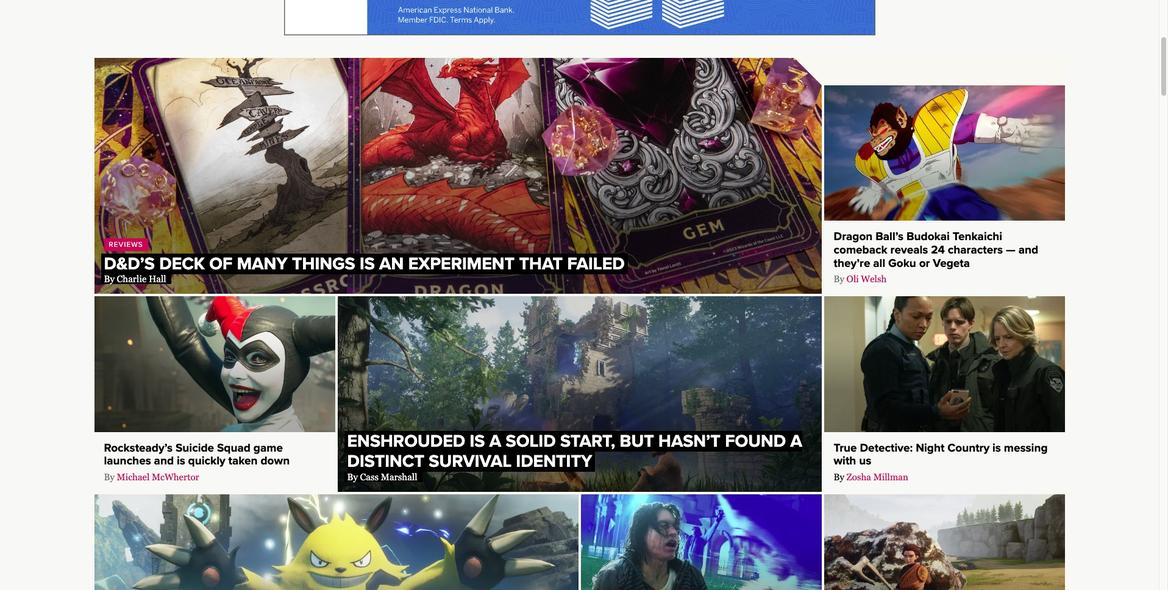 Task type: locate. For each thing, give the bounding box(es) containing it.
vegeta, presumably in super ape form, in dragon ball: sparking! zero image
[[824, 85, 1065, 221]]

0 horizontal spatial a
[[490, 431, 502, 452]]

cass marshall link
[[360, 472, 418, 482]]

michael mcwhertor link
[[117, 472, 199, 482]]

navarro (kali reis), prior (finn bennett), and danvers (jodie foster) stand around a phone to watch a video in a still from episode 3 of true detective night country image
[[824, 297, 1065, 432]]

with
[[834, 455, 857, 468]]

rocksteady's suicide squad game launches and is quickly taken down by michael mcwhertor
[[104, 441, 290, 482]]

by left charlie
[[104, 274, 115, 284]]

d&d's deck of many things is an experiment that failed link
[[104, 253, 625, 274]]

by
[[104, 274, 115, 284], [834, 274, 845, 284], [104, 472, 115, 482], [347, 472, 358, 482], [834, 472, 845, 482]]

an
[[379, 253, 404, 274]]

by left oli
[[834, 274, 845, 284]]

d&d's
[[104, 253, 155, 274]]

1 horizontal spatial a
[[791, 431, 803, 452]]

reviews
[[109, 240, 143, 249]]

suicide
[[176, 441, 214, 455]]

is left an
[[360, 253, 375, 274]]

oli
[[847, 274, 859, 284]]

1 horizontal spatial and
[[1019, 243, 1039, 257]]

down
[[261, 455, 290, 468]]

a player sits at their campfire, enjoying the beautiful wilderness around them, in enshrouded. image
[[338, 297, 822, 492]]

and right —
[[1019, 243, 1039, 257]]

a left solid
[[490, 431, 502, 452]]

marshall
[[381, 472, 418, 482]]

things
[[292, 253, 355, 274]]

1 vertical spatial and
[[154, 455, 174, 468]]

a right found
[[791, 431, 803, 452]]

by left michael
[[104, 472, 115, 482]]

solid
[[506, 431, 556, 452]]

experiment
[[408, 253, 515, 274]]

quickly
[[188, 455, 226, 468]]

reviews d&d's deck of many things is an experiment that failed by charlie hall
[[104, 240, 625, 284]]

identity
[[516, 451, 592, 472]]

that
[[519, 253, 563, 274]]

by inside reviews d&d's deck of many things is an experiment that failed by charlie hall
[[104, 274, 115, 284]]

is up "mcwhertor"
[[177, 455, 185, 468]]

failed
[[568, 253, 625, 274]]

is inside true detective: night country is messing with us by zosha millman
[[993, 441, 1001, 455]]

is left solid
[[470, 431, 485, 452]]

by inside rocksteady's suicide squad game launches and is quickly taken down by michael mcwhertor
[[104, 472, 115, 482]]

goku
[[889, 257, 917, 270]]

characters
[[948, 243, 1003, 257]]

detective:
[[860, 441, 913, 455]]

a
[[490, 431, 502, 452], [791, 431, 803, 452]]

reviews link
[[109, 240, 143, 249]]

by left cass
[[347, 472, 358, 482]]

dragon ball's budokai tenkaichi comeback reveals 24 characters — and they're all goku or vegeta by oli welsh
[[834, 230, 1039, 284]]

but
[[620, 431, 654, 452]]

ball's
[[876, 230, 904, 243]]

is right country
[[993, 441, 1001, 455]]

is inside reviews d&d's deck of many things is an experiment that failed by charlie hall
[[360, 253, 375, 274]]

three face-up cards, including crossroads, dragon, and gem, sit atop a deck of cards that are face down, with pink dice on top of them. image
[[94, 58, 822, 294]]

squad
[[217, 441, 251, 455]]

reveals
[[891, 243, 929, 257]]

0 horizontal spatial and
[[154, 455, 174, 468]]

by down with
[[834, 472, 845, 482]]

is
[[360, 253, 375, 274], [470, 431, 485, 452], [993, 441, 1001, 455], [177, 455, 185, 468]]

distinct
[[347, 451, 425, 472]]

and up 'michael mcwhertor' link
[[154, 455, 174, 468]]

taken
[[228, 455, 258, 468]]

0 vertical spatial and
[[1019, 243, 1039, 257]]

country
[[948, 441, 990, 455]]

oli welsh link
[[847, 274, 887, 284]]

start,
[[560, 431, 616, 452]]

night
[[916, 441, 945, 455]]

and
[[1019, 243, 1039, 257], [154, 455, 174, 468]]

by inside enshrouded is a solid start, but hasn't found a distinct survival identity by cass marshall
[[347, 472, 358, 482]]

welsh
[[861, 274, 887, 284]]

by inside true detective: night country is messing with us by zosha millman
[[834, 472, 845, 482]]

they're
[[834, 257, 871, 270]]



Task type: describe. For each thing, give the bounding box(es) containing it.
by inside dragon ball's budokai tenkaichi comeback reveals 24 characters — and they're all goku or vegeta by oli welsh
[[834, 274, 845, 284]]

hall
[[149, 274, 166, 284]]

mcwhertor
[[152, 472, 199, 482]]

many
[[237, 253, 288, 274]]

michael
[[117, 472, 150, 482]]

us
[[860, 455, 872, 468]]

messing
[[1004, 441, 1048, 455]]

—
[[1006, 243, 1016, 257]]

an image of a grizzbolt from the paldeck in palworld. it a big round beast with long claws and black and yellow fur. it's holding its claws and arms stretched out and electricity pulses out from it. image
[[94, 495, 579, 590]]

dragon
[[834, 230, 873, 243]]

is inside enshrouded is a solid start, but hasn't found a distinct survival identity by cass marshall
[[470, 431, 485, 452]]

true
[[834, 441, 857, 455]]

game
[[254, 441, 283, 455]]

true detective: night country is messing with us link
[[834, 441, 1048, 468]]

a graphic with patrick the firefighter (tommy wiseau), wet and disheveled and yelling, in wiseau's movie big shark, against a blue-and-green tinted background featuring a giant, lunging, open-mouthed cg shark image
[[581, 495, 822, 590]]

and inside rocksteady's suicide squad game launches and is quickly taken down by michael mcwhertor
[[154, 455, 174, 468]]

found
[[725, 431, 786, 452]]

1 a from the left
[[490, 431, 502, 452]]

cass
[[360, 472, 379, 482]]

harley quinn in her classic harlequin makeup and outfit from suicide squad: kill the justice league image
[[94, 297, 335, 432]]

charlie hall link
[[117, 274, 166, 284]]

rocksteady's
[[104, 441, 173, 455]]

enshrouded
[[347, 431, 466, 452]]

vegeta
[[933, 257, 970, 270]]

dragon ball's budokai tenkaichi comeback reveals 24 characters — and they're all goku or vegeta link
[[834, 230, 1039, 270]]

all
[[874, 257, 886, 270]]

comeback
[[834, 243, 888, 257]]

survival
[[429, 451, 512, 472]]

zosha millman link
[[847, 472, 909, 482]]

charlie
[[117, 274, 147, 284]]

advertisement element
[[284, 0, 876, 35]]

rocksteady's suicide squad game launches and is quickly taken down link
[[104, 441, 290, 468]]

millman
[[874, 472, 909, 482]]

or
[[920, 257, 930, 270]]

deck
[[159, 253, 205, 274]]

tenkaichi
[[953, 230, 1003, 243]]

enshrouded is a solid start, but hasn't found a distinct survival identity by cass marshall
[[347, 431, 803, 482]]

24
[[931, 243, 945, 257]]

enshrouded is a solid start, but hasn't found a distinct survival identity link
[[347, 431, 803, 472]]

2 a from the left
[[791, 431, 803, 452]]

zosha
[[847, 472, 872, 482]]

and inside dragon ball's budokai tenkaichi comeback reveals 24 characters — and they're all goku or vegeta by oli welsh
[[1019, 243, 1039, 257]]

a palworld hero stands in front of a base location in palworld. image
[[824, 495, 1065, 590]]

launches
[[104, 455, 151, 468]]

hasn't
[[659, 431, 721, 452]]

of
[[209, 253, 233, 274]]

budokai
[[907, 230, 950, 243]]

is inside rocksteady's suicide squad game launches and is quickly taken down by michael mcwhertor
[[177, 455, 185, 468]]

true detective: night country is messing with us by zosha millman
[[834, 441, 1048, 482]]



Task type: vqa. For each thing, say whether or not it's contained in the screenshot.
Detective Pikachu - Pikachu falling toward Charizard 'image'
no



